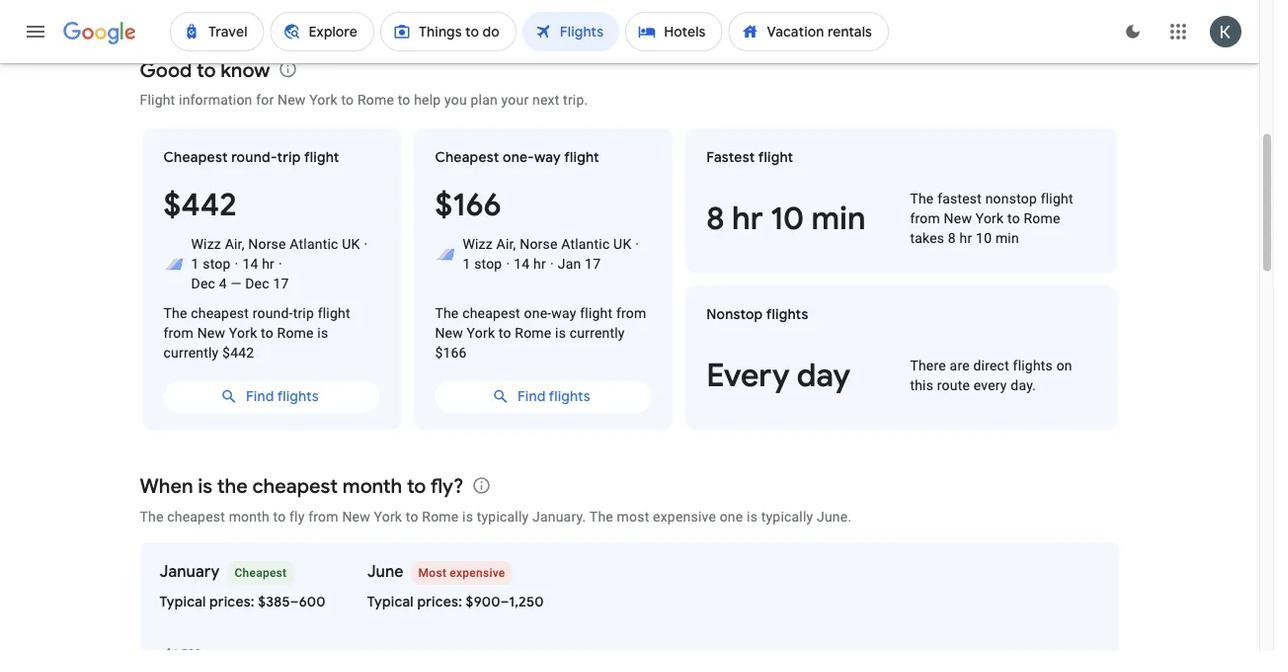 Task type: locate. For each thing, give the bounding box(es) containing it.
one- down 14 hr
[[524, 305, 552, 322]]

2 typical from the left
[[367, 593, 414, 611]]

2 wizz air, norse atlantic uk from the left
[[463, 236, 632, 253]]

currently
[[570, 325, 625, 341], [164, 345, 219, 361]]

currently inside the cheapest one-way flight from new york to rome is currently $166
[[570, 325, 625, 341]]

$166 inside the cheapest one-way flight from new york to rome is currently $166
[[435, 345, 467, 361]]

2 wizz from the left
[[463, 236, 493, 253]]

$442
[[164, 185, 237, 225], [222, 345, 254, 361]]

for
[[256, 92, 274, 108]]

january.
[[533, 509, 587, 525]]

cheapest down 4
[[191, 305, 249, 322]]

8 right takes
[[949, 230, 957, 246]]

0 vertical spatial month
[[343, 474, 403, 499]]

cheapest for round-
[[191, 305, 249, 322]]

14 up the cheapest round-trip flight from new york to rome is currently $442
[[243, 256, 258, 272]]

1 stop for $442
[[191, 256, 231, 272]]

wizz for $166
[[463, 236, 493, 253]]

8 hr 10 min
[[707, 198, 866, 239]]

way
[[535, 149, 561, 167], [552, 305, 577, 322]]

the inside the 'the fastest nonstop flight from new york to rome takes 8 hr 10 min'
[[911, 190, 934, 207]]

8 down the fastest
[[707, 198, 725, 239]]

1 typical from the left
[[160, 593, 206, 611]]

one- down your
[[503, 149, 535, 167]]

1 vertical spatial $442
[[222, 345, 254, 361]]

1 up the cheapest round-trip flight from new york to rome is currently $442
[[191, 256, 199, 272]]

1 vertical spatial 17
[[273, 276, 289, 292]]

typically left june.
[[762, 509, 814, 525]]

0 horizontal spatial find flights
[[246, 388, 319, 406]]

flights inside there are direct flights on this route every day.
[[1014, 357, 1054, 374]]

month left fly?
[[343, 474, 403, 499]]

wizz air, norse atlantic uk
[[191, 236, 360, 253], [463, 236, 632, 253]]

1 horizontal spatial find
[[518, 388, 546, 406]]

find
[[246, 388, 274, 406], [518, 388, 546, 406]]

17 inside 14 hr dec 4 — dec 17
[[273, 276, 289, 292]]

way down jan
[[552, 305, 577, 322]]

main menu image
[[24, 20, 47, 43]]

0 horizontal spatial cheapest
[[164, 149, 228, 167]]

1 find from the left
[[246, 388, 274, 406]]

$442 down —
[[222, 345, 254, 361]]

new inside the cheapest one-way flight from new york to rome is currently $166
[[435, 325, 463, 341]]

$166
[[435, 185, 502, 225], [435, 345, 467, 361]]

change appearance image
[[1110, 8, 1157, 55]]

1 typically from the left
[[477, 509, 529, 525]]

is inside the cheapest round-trip flight from new york to rome is currently $442
[[318, 325, 329, 341]]

flights right 'nonstop'
[[767, 306, 809, 324]]

from
[[911, 210, 941, 226], [617, 305, 647, 322], [164, 325, 194, 341], [309, 509, 339, 525]]

1 horizontal spatial find flights
[[518, 388, 591, 406]]

wizz down cheapest one-way flight
[[463, 236, 493, 253]]

prices: down january
[[210, 593, 255, 611]]

to
[[197, 57, 216, 82], [341, 92, 354, 108], [398, 92, 411, 108], [1008, 210, 1021, 226], [261, 325, 274, 341], [499, 325, 512, 341], [407, 474, 426, 499], [273, 509, 286, 525], [406, 509, 419, 525]]

information
[[179, 92, 253, 108]]

prices:
[[210, 593, 255, 611], [417, 593, 463, 611]]

this
[[911, 377, 934, 393]]

1 vertical spatial one-
[[524, 305, 552, 322]]

1 horizontal spatial prices:
[[417, 593, 463, 611]]

1 horizontal spatial typically
[[762, 509, 814, 525]]

cheapest up fly
[[252, 474, 338, 499]]

new for the cheapest month to fly from new york to rome is typically january. the most expensive one is typically june.
[[342, 509, 371, 525]]

min
[[812, 198, 866, 239], [996, 230, 1020, 246]]

cheapest down information at left top
[[164, 149, 228, 167]]

1 vertical spatial expensive
[[450, 566, 506, 580]]

10
[[771, 198, 805, 239], [977, 230, 993, 246]]

1 1 from the left
[[191, 256, 199, 272]]

2 find from the left
[[518, 388, 546, 406]]

0 horizontal spatial norse
[[248, 236, 286, 253]]

rome inside the cheapest one-way flight from new york to rome is currently $166
[[515, 325, 552, 341]]

0 horizontal spatial wizz air, norse atlantic uk
[[191, 236, 360, 253]]

1
[[191, 256, 199, 272], [463, 256, 471, 272]]

17
[[585, 256, 601, 272], [273, 276, 289, 292]]

cheapest down when
[[167, 509, 225, 525]]

0 vertical spatial currently
[[570, 325, 625, 341]]

0 horizontal spatial month
[[229, 509, 270, 525]]

1 horizontal spatial 10
[[977, 230, 993, 246]]

10 down the fastest
[[977, 230, 993, 246]]

0 vertical spatial $442
[[164, 185, 237, 225]]

0 horizontal spatial air,
[[225, 236, 245, 253]]

10 down fastest flight
[[771, 198, 805, 239]]

way down next
[[535, 149, 561, 167]]

1 uk from the left
[[342, 236, 360, 253]]

cheapest
[[191, 305, 249, 322], [463, 305, 521, 322], [252, 474, 338, 499], [167, 509, 225, 525]]

the
[[911, 190, 934, 207], [164, 305, 187, 322], [435, 305, 459, 322], [140, 509, 164, 525], [590, 509, 614, 525]]

typical
[[160, 593, 206, 611], [367, 593, 414, 611]]

14 hr
[[514, 256, 546, 272]]

14
[[243, 256, 258, 272], [514, 256, 530, 272]]

stop left 14 hr
[[475, 256, 503, 272]]

2 horizontal spatial cheapest
[[435, 149, 500, 167]]

wizz for $442
[[191, 236, 221, 253]]

new inside the 'the fastest nonstop flight from new york to rome takes 8 hr 10 min'
[[944, 210, 973, 226]]

from inside the cheapest one-way flight from new york to rome is currently $166
[[617, 305, 647, 322]]

expensive up typical prices: $900–1,250
[[450, 566, 506, 580]]

1 norse from the left
[[248, 236, 286, 253]]

1 horizontal spatial wizz
[[463, 236, 493, 253]]

0 horizontal spatial typical
[[160, 593, 206, 611]]

1 horizontal spatial cheapest
[[235, 566, 287, 580]]

rome down 14 hr
[[515, 325, 552, 341]]

stop up 4
[[203, 256, 231, 272]]

jan 17
[[558, 256, 601, 272]]

flights up day.
[[1014, 357, 1054, 374]]

atlantic
[[290, 236, 339, 253], [562, 236, 610, 253]]

14 for 14 hr
[[514, 256, 530, 272]]

1 vertical spatial currently
[[164, 345, 219, 361]]

the inside the cheapest round-trip flight from new york to rome is currently $442
[[164, 305, 187, 322]]

most
[[419, 566, 447, 580]]

the for the cheapest round-trip flight from new york to rome is currently $442
[[164, 305, 187, 322]]

0 vertical spatial 17
[[585, 256, 601, 272]]

2 1 stop from the left
[[463, 256, 503, 272]]

1 horizontal spatial wizz air, norse atlantic uk
[[463, 236, 632, 253]]

currently for $166
[[570, 325, 625, 341]]

1 horizontal spatial atlantic
[[562, 236, 610, 253]]

1 horizontal spatial 1
[[463, 256, 471, 272]]

find for $166
[[518, 388, 546, 406]]

typically left january. in the left bottom of the page
[[477, 509, 529, 525]]

1 14 from the left
[[243, 256, 258, 272]]

2 prices: from the left
[[417, 593, 463, 611]]

flight
[[304, 149, 339, 167], [565, 149, 600, 167], [759, 149, 794, 167], [1041, 190, 1074, 207], [318, 305, 351, 322], [580, 305, 613, 322]]

0 horizontal spatial 1 stop
[[191, 256, 231, 272]]

air, up 14 hr dec 4 — dec 17
[[225, 236, 245, 253]]

good
[[140, 57, 192, 82]]

your
[[502, 92, 529, 108]]

1 horizontal spatial currently
[[570, 325, 625, 341]]

0 horizontal spatial stop
[[203, 256, 231, 272]]

0 horizontal spatial 14
[[243, 256, 258, 272]]

1 vertical spatial month
[[229, 509, 270, 525]]

min inside the 'the fastest nonstop flight from new york to rome takes 8 hr 10 min'
[[996, 230, 1020, 246]]

uk
[[342, 236, 360, 253], [614, 236, 632, 253]]

2 $166 from the top
[[435, 345, 467, 361]]

round- down for
[[231, 149, 277, 167]]

1 atlantic from the left
[[290, 236, 339, 253]]

1 stop from the left
[[203, 256, 231, 272]]

york inside the cheapest round-trip flight from new york to rome is currently $442
[[229, 325, 257, 341]]

wizz up 4
[[191, 236, 221, 253]]

norse up 14 hr dec 4 — dec 17
[[248, 236, 286, 253]]

the inside the cheapest one-way flight from new york to rome is currently $166
[[435, 305, 459, 322]]

2 find flights from the left
[[518, 388, 591, 406]]

the
[[217, 474, 248, 499]]

typical down june
[[367, 593, 414, 611]]

0 vertical spatial one-
[[503, 149, 535, 167]]

fastest
[[707, 149, 756, 167]]

1 horizontal spatial air,
[[497, 236, 516, 253]]

norse up 14 hr
[[520, 236, 558, 253]]

0 horizontal spatial expensive
[[450, 566, 506, 580]]

flight inside the cheapest one-way flight from new york to rome is currently $166
[[580, 305, 613, 322]]

1 horizontal spatial typical
[[367, 593, 414, 611]]

norse
[[248, 236, 286, 253], [520, 236, 558, 253]]

find flights down the cheapest round-trip flight from new york to rome is currently $442
[[246, 388, 319, 406]]

find flights button for $442
[[164, 373, 380, 421]]

0 horizontal spatial typically
[[477, 509, 529, 525]]

rome
[[358, 92, 394, 108], [1024, 210, 1061, 226], [277, 325, 314, 341], [515, 325, 552, 341], [422, 509, 459, 525]]

2 1 from the left
[[463, 256, 471, 272]]

 image
[[364, 235, 368, 255], [235, 255, 239, 274], [506, 255, 510, 274], [550, 255, 554, 274]]

new for the cheapest one-way flight from new york to rome is currently $166
[[435, 325, 463, 341]]

air,
[[225, 236, 245, 253], [497, 236, 516, 253]]

0 horizontal spatial find
[[246, 388, 274, 406]]

one-
[[503, 149, 535, 167], [524, 305, 552, 322]]

min down nonstop
[[996, 230, 1020, 246]]

0 horizontal spatial 1
[[191, 256, 199, 272]]

0 horizontal spatial wizz
[[191, 236, 221, 253]]

1 vertical spatial $166
[[435, 345, 467, 361]]

flight inside the 'the fastest nonstop flight from new york to rome takes 8 hr 10 min'
[[1041, 190, 1074, 207]]

rome down nonstop
[[1024, 210, 1061, 226]]

2 find flights button from the left
[[435, 373, 652, 421]]

0 horizontal spatial prices:
[[210, 593, 255, 611]]

new inside the cheapest round-trip flight from new york to rome is currently $442
[[197, 325, 226, 341]]

rome down 14 hr dec 4 — dec 17
[[277, 325, 314, 341]]

1 wizz air, norse atlantic uk from the left
[[191, 236, 360, 253]]

1 prices: from the left
[[210, 593, 255, 611]]

atlantic for $442
[[290, 236, 339, 253]]

cheapest up the typical prices: $385–600
[[235, 566, 287, 580]]

air, for $442
[[225, 236, 245, 253]]

hr up the cheapest round-trip flight from new york to rome is currently $442
[[262, 256, 275, 272]]

1 horizontal spatial 14
[[514, 256, 530, 272]]

wizz air, norse atlantic uk for $442
[[191, 236, 360, 253]]

norse for $442
[[248, 236, 286, 253]]

trip
[[277, 149, 301, 167], [293, 305, 314, 322]]

stop
[[203, 256, 231, 272], [475, 256, 503, 272]]

flight information for new york to rome to help you plan your next trip.
[[140, 92, 588, 108]]

1 find flights from the left
[[246, 388, 319, 406]]

june
[[367, 562, 404, 582]]

new
[[278, 92, 306, 108], [944, 210, 973, 226], [197, 325, 226, 341], [435, 325, 463, 341], [342, 509, 371, 525]]

14 left jan
[[514, 256, 530, 272]]

flights down the cheapest one-way flight from new york to rome is currently $166
[[549, 388, 591, 406]]

hr down fastest flight
[[732, 198, 763, 239]]

hr right takes
[[960, 230, 973, 246]]

1 horizontal spatial min
[[996, 230, 1020, 246]]

0 vertical spatial expensive
[[653, 509, 717, 525]]

cheapest inside the cheapest round-trip flight from new york to rome is currently $442
[[191, 305, 249, 322]]

york for the cheapest month to fly from new york to rome is typically january. the most expensive one is typically june.
[[374, 509, 402, 525]]

0 horizontal spatial currently
[[164, 345, 219, 361]]

prices: down the most
[[417, 593, 463, 611]]

cheapest for $166
[[435, 149, 500, 167]]

1 horizontal spatial 1 stop
[[463, 256, 503, 272]]

1 1 stop from the left
[[191, 256, 231, 272]]

month
[[343, 474, 403, 499], [229, 509, 270, 525]]

1 for $442
[[191, 256, 199, 272]]

1 vertical spatial round-
[[253, 305, 293, 322]]

1 horizontal spatial 8
[[949, 230, 957, 246]]

most
[[617, 509, 650, 525]]

wizz air, norse atlantic uk up 14 hr dec 4 — dec 17
[[191, 236, 360, 253]]

1 vertical spatial way
[[552, 305, 577, 322]]

1 horizontal spatial norse
[[520, 236, 558, 253]]

17 right jan
[[585, 256, 601, 272]]

1 air, from the left
[[225, 236, 245, 253]]

january
[[160, 562, 220, 582]]

to inside the cheapest one-way flight from new york to rome is currently $166
[[499, 325, 512, 341]]

1 for $166
[[463, 256, 471, 272]]

from inside the cheapest round-trip flight from new york to rome is currently $442
[[164, 325, 194, 341]]

1 left 14 hr
[[463, 256, 471, 272]]

expensive left one
[[653, 509, 717, 525]]

1 find flights button from the left
[[164, 373, 380, 421]]

york
[[310, 92, 338, 108], [976, 210, 1005, 226], [229, 325, 257, 341], [467, 325, 495, 341], [374, 509, 402, 525]]

find for $442
[[246, 388, 274, 406]]

2 atlantic from the left
[[562, 236, 610, 253]]

find flights button
[[164, 373, 380, 421], [435, 373, 652, 421]]

is inside the cheapest one-way flight from new york to rome is currently $166
[[556, 325, 566, 341]]

14 inside 14 hr dec 4 — dec 17
[[243, 256, 258, 272]]

round- down 14 hr dec 4 — dec 17
[[253, 305, 293, 322]]

prices: for january
[[210, 593, 255, 611]]

york inside the cheapest one-way flight from new york to rome is currently $166
[[467, 325, 495, 341]]

find flights button down the cheapest round-trip flight from new york to rome is currently $442
[[164, 373, 380, 421]]

cheapest down 14 hr
[[463, 305, 521, 322]]

month down the
[[229, 509, 270, 525]]

typical down january
[[160, 593, 206, 611]]

2 14 from the left
[[514, 256, 530, 272]]

is
[[318, 325, 329, 341], [556, 325, 566, 341], [198, 474, 212, 499], [463, 509, 474, 525], [747, 509, 758, 525]]

typical for january
[[160, 593, 206, 611]]

8
[[707, 198, 725, 239], [949, 230, 957, 246]]

wizz
[[191, 236, 221, 253], [463, 236, 493, 253]]

min left takes
[[812, 198, 866, 239]]

0 horizontal spatial atlantic
[[290, 236, 339, 253]]

1 stop up 4
[[191, 256, 231, 272]]

dec right —
[[245, 276, 270, 292]]

dec left 4
[[191, 276, 215, 292]]

expensive
[[653, 509, 717, 525], [450, 566, 506, 580]]

find flights down the cheapest one-way flight from new york to rome is currently $166
[[518, 388, 591, 406]]

cheapest inside the cheapest one-way flight from new york to rome is currently $166
[[463, 305, 521, 322]]

hr inside 14 hr dec 4 — dec 17
[[262, 256, 275, 272]]

one
[[720, 509, 744, 525]]

0 horizontal spatial uk
[[342, 236, 360, 253]]

1 horizontal spatial dec
[[245, 276, 270, 292]]

trip.
[[563, 92, 588, 108]]

2 norse from the left
[[520, 236, 558, 253]]

currently down the jan 17
[[570, 325, 625, 341]]

rome inside the 'the fastest nonstop flight from new york to rome takes 8 hr 10 min'
[[1024, 210, 1061, 226]]

typical for june
[[367, 593, 414, 611]]

17 right —
[[273, 276, 289, 292]]

wizz air, norse atlantic uk up 14 hr
[[463, 236, 632, 253]]

find flights button down the cheapest one-way flight from new york to rome is currently $166
[[435, 373, 652, 421]]

from for the cheapest month to fly from new york to rome is typically january. the most expensive one is typically june.
[[309, 509, 339, 525]]

find down the cheapest one-way flight from new york to rome is currently $166
[[518, 388, 546, 406]]

round-
[[231, 149, 277, 167], [253, 305, 293, 322]]

direct
[[974, 357, 1010, 374]]

1 horizontal spatial find flights button
[[435, 373, 652, 421]]

cheapest one-way flight
[[435, 149, 600, 167]]

1 horizontal spatial uk
[[614, 236, 632, 253]]

one- inside the cheapest one-way flight from new york to rome is currently $166
[[524, 305, 552, 322]]

0 horizontal spatial find flights button
[[164, 373, 380, 421]]

2 uk from the left
[[614, 236, 632, 253]]

currently inside the cheapest round-trip flight from new york to rome is currently $442
[[164, 345, 219, 361]]

2 stop from the left
[[475, 256, 503, 272]]

plan
[[471, 92, 498, 108]]

$442 inside the cheapest round-trip flight from new york to rome is currently $442
[[222, 345, 254, 361]]

hr left jan
[[534, 256, 546, 272]]

1 horizontal spatial stop
[[475, 256, 503, 272]]

0 vertical spatial $166
[[435, 185, 502, 225]]

is for round-
[[318, 325, 329, 341]]

hr inside the 'the fastest nonstop flight from new york to rome takes 8 hr 10 min'
[[960, 230, 973, 246]]

1 dec from the left
[[191, 276, 215, 292]]

find down the cheapest round-trip flight from new york to rome is currently $442
[[246, 388, 274, 406]]

1 stop left 14 hr
[[463, 256, 503, 272]]

cheapest down you
[[435, 149, 500, 167]]

rome inside the cheapest round-trip flight from new york to rome is currently $442
[[277, 325, 314, 341]]

 image
[[636, 235, 640, 255]]

rome down fly?
[[422, 509, 459, 525]]

$442 down cheapest round-trip flight
[[164, 185, 237, 225]]

1 vertical spatial trip
[[293, 305, 314, 322]]

norse for $166
[[520, 236, 558, 253]]

0 horizontal spatial dec
[[191, 276, 215, 292]]

flights
[[767, 306, 809, 324], [1014, 357, 1054, 374], [277, 388, 319, 406], [549, 388, 591, 406]]

currently down 14 hr dec 4 — dec 17
[[164, 345, 219, 361]]

typically
[[477, 509, 529, 525], [762, 509, 814, 525]]

2 air, from the left
[[497, 236, 516, 253]]

dec
[[191, 276, 215, 292], [245, 276, 270, 292]]

1 stop
[[191, 256, 231, 272], [463, 256, 503, 272]]

air, up 14 hr
[[497, 236, 516, 253]]

0 horizontal spatial 17
[[273, 276, 289, 292]]

1 wizz from the left
[[191, 236, 221, 253]]



Task type: vqa. For each thing, say whether or not it's contained in the screenshot.
"photos"
no



Task type: describe. For each thing, give the bounding box(es) containing it.
nonstop
[[707, 306, 763, 324]]

when is the cheapest month to fly?
[[140, 474, 464, 499]]

jan
[[558, 256, 582, 272]]

every
[[974, 377, 1008, 393]]

nonstop
[[986, 190, 1038, 207]]

the for the cheapest month to fly from new york to rome is typically january. the most expensive one is typically june.
[[140, 509, 164, 525]]

1 $166 from the top
[[435, 185, 502, 225]]

from for the cheapest one-way flight from new york to rome is currently $166
[[617, 305, 647, 322]]

hr for 14 hr dec 4 — dec 17
[[262, 256, 275, 272]]

the cheapest month to fly from new york to rome is typically january. the most expensive one is typically june.
[[140, 509, 852, 525]]

round- inside the cheapest round-trip flight from new york to rome is currently $442
[[253, 305, 293, 322]]

day
[[797, 355, 851, 396]]

find flights for $166
[[518, 388, 591, 406]]

fastest
[[938, 190, 982, 207]]

uk for $442
[[342, 236, 360, 253]]

prices: for june
[[417, 593, 463, 611]]

june.
[[817, 509, 852, 525]]

hr for 14 hr
[[534, 256, 546, 272]]

cheapest for $442
[[164, 149, 228, 167]]

day.
[[1011, 377, 1037, 393]]

the for the fastest nonstop flight from new york to rome takes 8 hr 10 min
[[911, 190, 934, 207]]

most expensive
[[419, 566, 506, 580]]

the cheapest round-trip flight from new york to rome is currently $442
[[164, 305, 351, 361]]

the cheapest one-way flight from new york to rome is currently $166
[[435, 305, 647, 361]]

—
[[231, 276, 242, 292]]

every
[[707, 355, 790, 396]]

nonstop flights
[[707, 306, 809, 324]]

stop for $166
[[475, 256, 503, 272]]

hr for 8 hr 10 min
[[732, 198, 763, 239]]

route
[[938, 377, 971, 393]]

monthly price graph. use the left or right arrow keys to navigate between the months image
[[157, 615, 1104, 651]]

wizz air, norse atlantic uk for $166
[[463, 236, 632, 253]]

find flights button for $166
[[435, 373, 652, 421]]

10 inside the 'the fastest nonstop flight from new york to rome takes 8 hr 10 min'
[[977, 230, 993, 246]]

fly?
[[431, 474, 464, 499]]

takes
[[911, 230, 945, 246]]

from inside the 'the fastest nonstop flight from new york to rome takes 8 hr 10 min'
[[911, 210, 941, 226]]

14 hr dec 4 — dec 17
[[191, 256, 289, 292]]

cheapest round-trip flight
[[164, 149, 339, 167]]

rome left help
[[358, 92, 394, 108]]

fastest flight
[[707, 149, 794, 167]]

york for the cheapest one-way flight from new york to rome is currently $166
[[467, 325, 495, 341]]

on
[[1057, 357, 1073, 374]]

air, for $166
[[497, 236, 516, 253]]

0 vertical spatial way
[[535, 149, 561, 167]]

cheapest for one-
[[463, 305, 521, 322]]

0 horizontal spatial min
[[812, 198, 866, 239]]

1 horizontal spatial month
[[343, 474, 403, 499]]

typical prices: $900–1,250
[[367, 593, 544, 611]]

4
[[219, 276, 227, 292]]

york inside the 'the fastest nonstop flight from new york to rome takes 8 hr 10 min'
[[976, 210, 1005, 226]]

8 inside the 'the fastest nonstop flight from new york to rome takes 8 hr 10 min'
[[949, 230, 957, 246]]

0 horizontal spatial 8
[[707, 198, 725, 239]]

the fastest nonstop flight from new york to rome takes 8 hr 10 min
[[911, 190, 1074, 246]]

2 typically from the left
[[762, 509, 814, 525]]

rome for the cheapest round-trip flight from new york to rome is currently $442
[[277, 325, 314, 341]]

flights down the cheapest round-trip flight from new york to rome is currently $442
[[277, 388, 319, 406]]

is for month
[[463, 509, 474, 525]]

1 horizontal spatial expensive
[[653, 509, 717, 525]]

from for the cheapest round-trip flight from new york to rome is currently $442
[[164, 325, 194, 341]]

14 for 14 hr dec 4 — dec 17
[[243, 256, 258, 272]]

flight
[[140, 92, 175, 108]]

you
[[445, 92, 467, 108]]

flight inside the cheapest round-trip flight from new york to rome is currently $442
[[318, 305, 351, 322]]

trip inside the cheapest round-trip flight from new york to rome is currently $442
[[293, 305, 314, 322]]

way inside the cheapest one-way flight from new york to rome is currently $166
[[552, 305, 577, 322]]

are
[[950, 357, 970, 374]]

help
[[414, 92, 441, 108]]

to inside the cheapest round-trip flight from new york to rome is currently $442
[[261, 325, 274, 341]]

0 vertical spatial trip
[[277, 149, 301, 167]]

find flights for $442
[[246, 388, 319, 406]]

every day
[[707, 355, 851, 396]]

monthly price graph. use the left or right arrow keys to navigate between the months application
[[157, 615, 1104, 651]]

0 horizontal spatial 10
[[771, 198, 805, 239]]

cheapest for month
[[167, 509, 225, 525]]

there are direct flights on this route every day.
[[911, 357, 1073, 393]]

rome for the cheapest month to fly from new york to rome is typically january. the most expensive one is typically june.
[[422, 509, 459, 525]]

currently for $442
[[164, 345, 219, 361]]

the for the cheapest one-way flight from new york to rome is currently $166
[[435, 305, 459, 322]]

york for the cheapest round-trip flight from new york to rome is currently $442
[[229, 325, 257, 341]]

good to know
[[140, 57, 270, 82]]

0 vertical spatial round-
[[231, 149, 277, 167]]

$385–600
[[258, 593, 326, 611]]

uk for $166
[[614, 236, 632, 253]]

know
[[221, 57, 270, 82]]

1 horizontal spatial 17
[[585, 256, 601, 272]]

is for one-
[[556, 325, 566, 341]]

fly
[[290, 509, 305, 525]]

stop for $442
[[203, 256, 231, 272]]

typical prices: $385–600
[[160, 593, 326, 611]]

when
[[140, 474, 193, 499]]

atlantic for $166
[[562, 236, 610, 253]]

there
[[911, 357, 947, 374]]

$900–1,250
[[466, 593, 544, 611]]

1 stop for $166
[[463, 256, 503, 272]]

to inside the 'the fastest nonstop flight from new york to rome takes 8 hr 10 min'
[[1008, 210, 1021, 226]]

new for the cheapest round-trip flight from new york to rome is currently $442
[[197, 325, 226, 341]]

2 dec from the left
[[245, 276, 270, 292]]

rome for the cheapest one-way flight from new york to rome is currently $166
[[515, 325, 552, 341]]

next
[[533, 92, 560, 108]]



